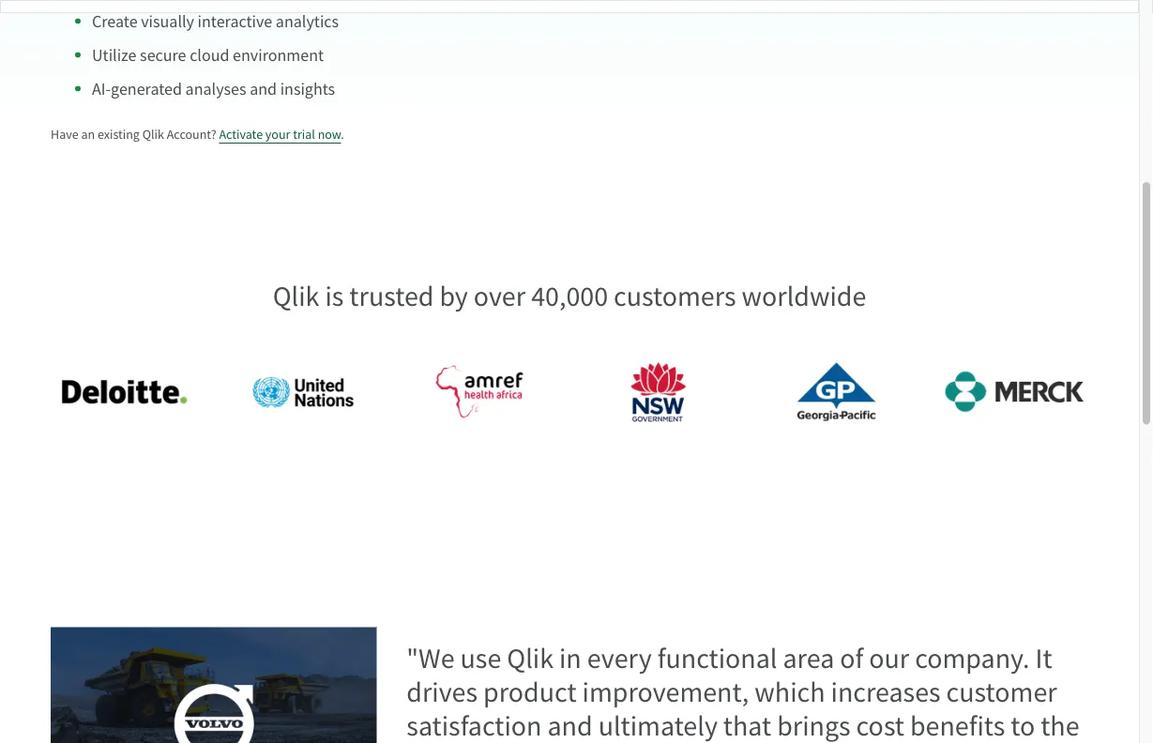 Task type: locate. For each thing, give the bounding box(es) containing it.
0 horizontal spatial and
[[250, 78, 277, 100]]

environment
[[233, 44, 324, 66]]

have an existing qlik account? activate your trial now .
[[51, 126, 344, 143]]

and
[[250, 78, 277, 100], [548, 709, 593, 744]]

the
[[1041, 709, 1080, 744]]

georgia pacific image
[[763, 359, 911, 425]]

visually
[[141, 10, 194, 32]]

functional
[[658, 641, 778, 677]]

1 horizontal spatial and
[[548, 709, 593, 744]]

analytics
[[276, 10, 339, 32]]

and down environment
[[250, 78, 277, 100]]

have
[[51, 126, 78, 143]]

40,000
[[531, 279, 608, 315]]

company.
[[916, 641, 1030, 677]]

qlik left is
[[273, 279, 320, 315]]

qlik right existing
[[142, 126, 164, 143]]

activate your trial now link
[[219, 126, 341, 144]]

it
[[1036, 641, 1053, 677]]

0 vertical spatial qlik
[[142, 126, 164, 143]]

2 vertical spatial qlik
[[507, 641, 554, 677]]

qlik customer - volvo image
[[51, 627, 377, 744]]

qlik left in
[[507, 641, 554, 677]]

an
[[81, 126, 95, 143]]

interactive
[[198, 10, 272, 32]]

0 horizontal spatial qlik
[[142, 126, 164, 143]]

"we
[[407, 641, 455, 677]]

2 horizontal spatial qlik
[[507, 641, 554, 677]]

cost
[[857, 709, 905, 744]]

increases
[[831, 675, 941, 711]]

insights
[[280, 78, 335, 100]]

customers
[[614, 279, 737, 315]]

qlik
[[142, 126, 164, 143], [273, 279, 320, 315], [507, 641, 554, 677]]

to
[[1011, 709, 1036, 744]]

worldwide
[[742, 279, 867, 315]]

is
[[325, 279, 344, 315]]

and down in
[[548, 709, 593, 744]]

benefits
[[911, 709, 1006, 744]]

1 vertical spatial qlik
[[273, 279, 320, 315]]

create visually interactive analytics
[[92, 10, 339, 32]]

1 vertical spatial and
[[548, 709, 593, 744]]



Task type: vqa. For each thing, say whether or not it's contained in the screenshot.
the bottom Qlik
yes



Task type: describe. For each thing, give the bounding box(es) containing it.
of
[[840, 641, 864, 677]]

that
[[724, 709, 772, 744]]

ai-generated analyses and insights
[[92, 78, 335, 100]]

qlik inside "we use qlik in every functional area of our company. it drives product improvement, which increases customer satisfaction and ultimately that brings cost benefits to the business."
[[507, 641, 554, 677]]

area
[[783, 641, 835, 677]]

secure
[[140, 44, 186, 66]]

your
[[266, 126, 290, 143]]

satisfaction
[[407, 709, 542, 744]]

drives
[[407, 675, 478, 711]]

trial
[[293, 126, 315, 143]]

cloud
[[190, 44, 230, 66]]

every
[[587, 641, 652, 677]]

generated
[[111, 78, 182, 100]]

business."
[[407, 742, 526, 744]]

our
[[870, 641, 910, 677]]

trusted
[[350, 279, 434, 315]]

improvement,
[[583, 675, 749, 711]]

activate
[[219, 126, 263, 143]]

brings
[[777, 709, 851, 744]]

utilize secure cloud environment
[[92, 44, 324, 66]]

account?
[[167, 126, 217, 143]]

ai-
[[92, 78, 111, 100]]

use
[[460, 641, 502, 677]]

by
[[440, 279, 468, 315]]

which
[[755, 675, 826, 711]]

product
[[484, 675, 577, 711]]

over
[[474, 279, 526, 315]]

create
[[92, 10, 138, 32]]

analyses
[[185, 78, 246, 100]]

.
[[341, 126, 344, 143]]

customer
[[947, 675, 1058, 711]]

existing
[[98, 126, 140, 143]]

ultimately
[[599, 709, 718, 744]]

in
[[560, 641, 582, 677]]

utilize
[[92, 44, 137, 66]]

qlik customer - deloitte image
[[51, 359, 199, 425]]

now
[[318, 126, 341, 143]]

"we use qlik in every functional area of our company. it drives product improvement, which increases customer satisfaction and ultimately that brings cost benefits to the business."
[[407, 641, 1080, 744]]

qlik is trusted by over 40,000 customers worldwide
[[273, 279, 867, 315]]

and inside "we use qlik in every functional area of our company. it drives product improvement, which increases customer satisfaction and ultimately that brings cost benefits to the business."
[[548, 709, 593, 744]]

1 horizontal spatial qlik
[[273, 279, 320, 315]]

0 vertical spatial and
[[250, 78, 277, 100]]



